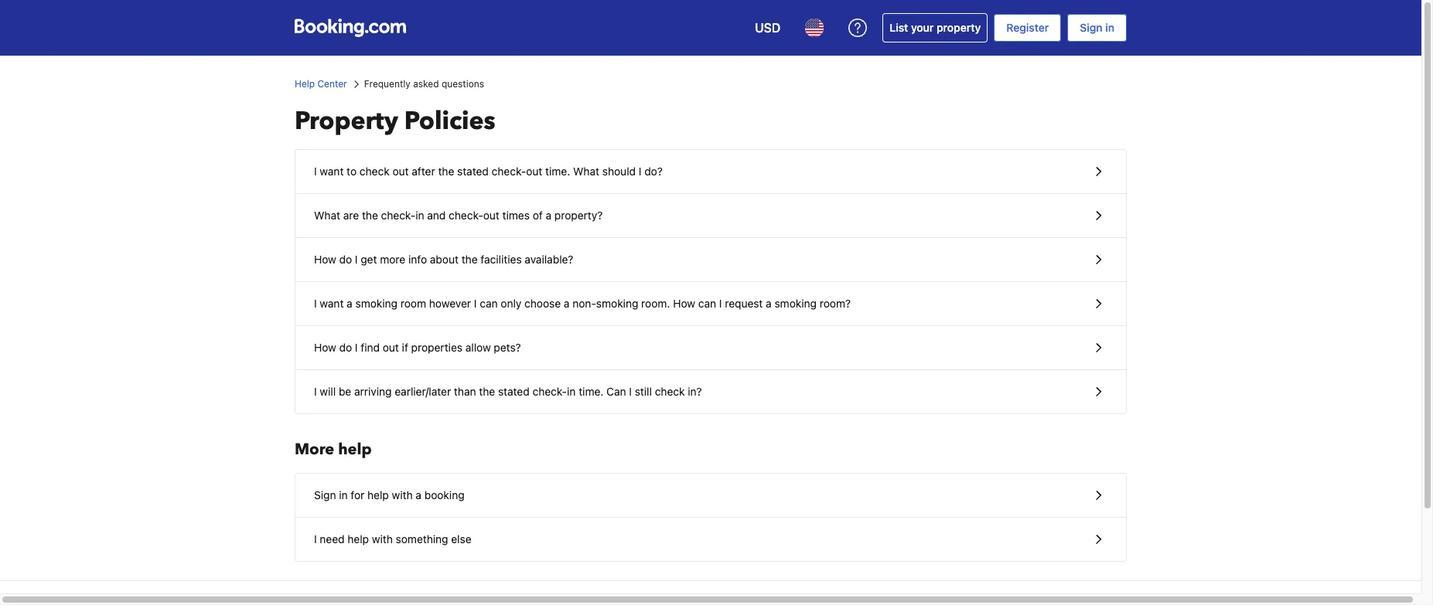 Task type: locate. For each thing, give the bounding box(es) containing it.
1 horizontal spatial sign
[[1081, 21, 1103, 34]]

out left "if"
[[383, 341, 399, 354]]

a left non-
[[564, 297, 570, 310]]

1 vertical spatial how
[[673, 297, 696, 310]]

0 vertical spatial stated
[[457, 165, 489, 178]]

1 horizontal spatial check
[[655, 385, 685, 399]]

how do i find out if properties allow pets?
[[314, 341, 521, 354]]

with left 'booking' at the left of page
[[392, 489, 413, 502]]

if
[[402, 341, 408, 354]]

and
[[427, 209, 446, 222]]

time. left can
[[579, 385, 604, 399]]

0 horizontal spatial stated
[[457, 165, 489, 178]]

check
[[360, 165, 390, 178], [655, 385, 685, 399]]

0 vertical spatial want
[[320, 165, 344, 178]]

what left are
[[314, 209, 340, 222]]

i
[[314, 165, 317, 178], [639, 165, 642, 178], [355, 253, 358, 266], [314, 297, 317, 310], [474, 297, 477, 310], [720, 297, 722, 310], [355, 341, 358, 354], [314, 385, 317, 399], [629, 385, 632, 399], [314, 533, 317, 546]]

stated for than
[[498, 385, 530, 399]]

more
[[380, 253, 406, 266]]

a right request
[[766, 297, 772, 310]]

than
[[454, 385, 476, 399]]

can left request
[[699, 297, 717, 310]]

i want a smoking room however i can only choose a non-smoking room. how can i request a smoking room? button
[[296, 282, 1127, 327]]

the
[[438, 165, 455, 178], [362, 209, 378, 222], [462, 253, 478, 266], [479, 385, 495, 399]]

sign in
[[1081, 21, 1115, 34]]

do inside how do i find out if properties allow pets? button
[[339, 341, 352, 354]]

check- right and
[[449, 209, 483, 222]]

do left find
[[339, 341, 352, 354]]

smoking left "room?"
[[775, 297, 817, 310]]

sign inside button
[[314, 489, 336, 502]]

0 vertical spatial sign
[[1081, 21, 1103, 34]]

1 vertical spatial time.
[[579, 385, 604, 399]]

check- up times
[[492, 165, 526, 178]]

0 horizontal spatial sign
[[314, 489, 336, 502]]

help right for
[[368, 489, 389, 502]]

after
[[412, 165, 435, 178]]

need
[[320, 533, 345, 546]]

0 vertical spatial do
[[339, 253, 352, 266]]

1 smoking from the left
[[356, 297, 398, 310]]

2 do from the top
[[339, 341, 352, 354]]

sign for sign in
[[1081, 21, 1103, 34]]

0 horizontal spatial can
[[480, 297, 498, 310]]

help center button
[[295, 77, 347, 91]]

i inside button
[[355, 341, 358, 354]]

sign right register
[[1081, 21, 1103, 34]]

do left get
[[339, 253, 352, 266]]

a right of
[[546, 209, 552, 222]]

do inside how do i get more info about the facilities available? button
[[339, 253, 352, 266]]

1 vertical spatial want
[[320, 297, 344, 310]]

be
[[339, 385, 352, 399]]

check-
[[492, 165, 526, 178], [381, 209, 416, 222], [449, 209, 483, 222], [533, 385, 567, 399]]

sign left for
[[314, 489, 336, 502]]

property policies
[[295, 104, 496, 139]]

with
[[392, 489, 413, 502], [372, 533, 393, 546]]

1 vertical spatial stated
[[498, 385, 530, 399]]

1 vertical spatial sign
[[314, 489, 336, 502]]

1 do from the top
[[339, 253, 352, 266]]

smoking left room. at left
[[597, 297, 639, 310]]

out
[[393, 165, 409, 178], [526, 165, 543, 178], [483, 209, 500, 222], [383, 341, 399, 354]]

the right after
[[438, 165, 455, 178]]

1 horizontal spatial can
[[699, 297, 717, 310]]

sign
[[1081, 21, 1103, 34], [314, 489, 336, 502]]

2 want from the top
[[320, 297, 344, 310]]

your
[[912, 21, 934, 34]]

can
[[480, 297, 498, 310], [699, 297, 717, 310]]

how inside button
[[314, 341, 336, 354]]

are
[[343, 209, 359, 222]]

can left only
[[480, 297, 498, 310]]

do?
[[645, 165, 663, 178]]

check- left can
[[533, 385, 567, 399]]

i will be arriving earlier/later than the stated check-in time. can i still check in?
[[314, 385, 702, 399]]

do
[[339, 253, 352, 266], [339, 341, 352, 354]]

2 horizontal spatial smoking
[[775, 297, 817, 310]]

how left get
[[314, 253, 336, 266]]

help right the "more"
[[338, 440, 372, 460]]

more
[[295, 440, 334, 460]]

0 horizontal spatial what
[[314, 209, 340, 222]]

what are the check-in and check-out times of a property? button
[[296, 194, 1127, 238]]

0 vertical spatial check
[[360, 165, 390, 178]]

check right to
[[360, 165, 390, 178]]

stated
[[457, 165, 489, 178], [498, 385, 530, 399]]

how
[[314, 253, 336, 266], [673, 297, 696, 310], [314, 341, 336, 354]]

sign for sign in for help with a booking
[[314, 489, 336, 502]]

i need help with something else button
[[296, 518, 1127, 562]]

1 vertical spatial what
[[314, 209, 340, 222]]

help right need
[[348, 533, 369, 546]]

what
[[573, 165, 600, 178], [314, 209, 340, 222]]

of
[[533, 209, 543, 222]]

out left after
[[393, 165, 409, 178]]

time.
[[546, 165, 571, 178], [579, 385, 604, 399]]

allow
[[466, 341, 491, 354]]

a
[[546, 209, 552, 222], [347, 297, 353, 310], [564, 297, 570, 310], [766, 297, 772, 310], [416, 489, 422, 502]]

time. up the property?
[[546, 165, 571, 178]]

0 horizontal spatial smoking
[[356, 297, 398, 310]]

1 horizontal spatial stated
[[498, 385, 530, 399]]

stated down pets?
[[498, 385, 530, 399]]

1 horizontal spatial time.
[[579, 385, 604, 399]]

with left something
[[372, 533, 393, 546]]

how up will on the left of the page
[[314, 341, 336, 354]]

times
[[503, 209, 530, 222]]

1 vertical spatial do
[[339, 341, 352, 354]]

frequently asked questions
[[364, 78, 484, 90]]

smoking left room
[[356, 297, 398, 310]]

0 vertical spatial what
[[573, 165, 600, 178]]

help
[[338, 440, 372, 460], [368, 489, 389, 502], [348, 533, 369, 546]]

in?
[[688, 385, 702, 399]]

0 horizontal spatial time.
[[546, 165, 571, 178]]

0 vertical spatial how
[[314, 253, 336, 266]]

how right room. at left
[[673, 297, 696, 310]]

register
[[1007, 21, 1050, 34]]

frequently
[[364, 78, 411, 90]]

1 want from the top
[[320, 165, 344, 178]]

0 vertical spatial time.
[[546, 165, 571, 178]]

what left should
[[573, 165, 600, 178]]

the right than
[[479, 385, 495, 399]]

in
[[1106, 21, 1115, 34], [416, 209, 424, 222], [567, 385, 576, 399], [339, 489, 348, 502]]

stated up what are the check-in and check-out times of a property?
[[457, 165, 489, 178]]

want
[[320, 165, 344, 178], [320, 297, 344, 310]]

about
[[430, 253, 459, 266]]

1 horizontal spatial what
[[573, 165, 600, 178]]

0 vertical spatial with
[[392, 489, 413, 502]]

want for a
[[320, 297, 344, 310]]

2 vertical spatial how
[[314, 341, 336, 354]]

sign in for help with a booking link
[[296, 474, 1127, 518]]

check left in?
[[655, 385, 685, 399]]

smoking
[[356, 297, 398, 310], [597, 297, 639, 310], [775, 297, 817, 310]]

1 vertical spatial check
[[655, 385, 685, 399]]

do for get
[[339, 253, 352, 266]]

center
[[318, 78, 347, 90]]

arriving
[[354, 385, 392, 399]]

1 horizontal spatial smoking
[[597, 297, 639, 310]]

sign in link
[[1068, 14, 1128, 42]]

how do i get more info about the facilities available? button
[[296, 238, 1127, 282]]



Task type: describe. For each thing, give the bounding box(es) containing it.
out left times
[[483, 209, 500, 222]]

1 can from the left
[[480, 297, 498, 310]]

get
[[361, 253, 377, 266]]

earlier/later
[[395, 385, 451, 399]]

should
[[603, 165, 636, 178]]

properties
[[411, 341, 463, 354]]

how do i find out if properties allow pets? button
[[296, 327, 1127, 371]]

1 vertical spatial help
[[368, 489, 389, 502]]

else
[[451, 533, 472, 546]]

sign in for help with a booking
[[314, 489, 465, 502]]

a left 'booking' at the left of page
[[416, 489, 422, 502]]

pets?
[[494, 341, 521, 354]]

sign in for help with a booking button
[[296, 474, 1127, 518]]

a left room
[[347, 297, 353, 310]]

property?
[[555, 209, 603, 222]]

do for find
[[339, 341, 352, 354]]

i want to check out after the stated check-out time. what should i do?
[[314, 165, 663, 178]]

i need help with something else
[[314, 533, 472, 546]]

choose
[[525, 297, 561, 310]]

facilities
[[481, 253, 522, 266]]

3 smoking from the left
[[775, 297, 817, 310]]

list your property link
[[883, 13, 988, 43]]

usd
[[755, 21, 781, 35]]

will
[[320, 385, 336, 399]]

to
[[347, 165, 357, 178]]

2 smoking from the left
[[597, 297, 639, 310]]

non-
[[573, 297, 597, 310]]

booking
[[425, 489, 465, 502]]

time. for can
[[579, 385, 604, 399]]

help
[[295, 78, 315, 90]]

how do i get more info about the facilities available?
[[314, 253, 574, 266]]

booking.com online hotel reservations image
[[295, 19, 406, 37]]

room?
[[820, 297, 851, 310]]

find
[[361, 341, 380, 354]]

however
[[429, 297, 471, 310]]

usd button
[[746, 9, 790, 46]]

property
[[937, 21, 981, 34]]

register link
[[995, 14, 1062, 42]]

out up of
[[526, 165, 543, 178]]

more help
[[295, 440, 372, 460]]

what are the check-in and check-out times of a property?
[[314, 209, 603, 222]]

0 vertical spatial help
[[338, 440, 372, 460]]

i want to check out after the stated check-out time. what should i do? button
[[296, 150, 1127, 194]]

for
[[351, 489, 365, 502]]

2 can from the left
[[699, 297, 717, 310]]

can
[[607, 385, 627, 399]]

time. for what
[[546, 165, 571, 178]]

the right are
[[362, 209, 378, 222]]

help center
[[295, 78, 347, 90]]

i want a smoking room however i can only choose a non-smoking room. how can i request a smoking room?
[[314, 297, 851, 310]]

0 horizontal spatial check
[[360, 165, 390, 178]]

list
[[890, 21, 909, 34]]

still
[[635, 385, 652, 399]]

stated for after
[[457, 165, 489, 178]]

i will be arriving earlier/later than the stated check-in time. can i still check in? button
[[296, 371, 1127, 414]]

2 vertical spatial help
[[348, 533, 369, 546]]

available?
[[525, 253, 574, 266]]

request
[[725, 297, 763, 310]]

list your property
[[890, 21, 981, 34]]

property
[[295, 104, 398, 139]]

how for how do i get more info about the facilities available?
[[314, 253, 336, 266]]

room.
[[642, 297, 671, 310]]

only
[[501, 297, 522, 310]]

policies
[[405, 104, 496, 139]]

something
[[396, 533, 448, 546]]

info
[[409, 253, 427, 266]]

check- left and
[[381, 209, 416, 222]]

questions
[[442, 78, 484, 90]]

1 vertical spatial with
[[372, 533, 393, 546]]

room
[[401, 297, 426, 310]]

want for to
[[320, 165, 344, 178]]

out inside button
[[383, 341, 399, 354]]

asked
[[413, 78, 439, 90]]

the right about
[[462, 253, 478, 266]]

how for how do i find out if properties allow pets?
[[314, 341, 336, 354]]



Task type: vqa. For each thing, say whether or not it's contained in the screenshot.
2nd AM from the top
no



